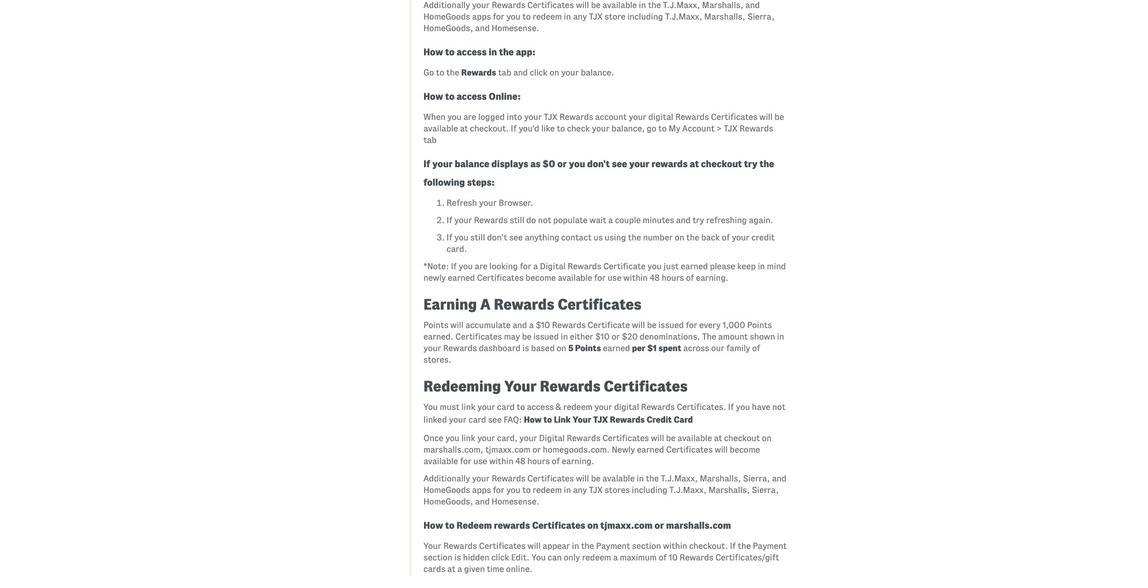 Task type: locate. For each thing, give the bounding box(es) containing it.
earning
[[424, 296, 477, 313]]

your down "refreshing"
[[732, 233, 750, 242]]

linked
[[424, 415, 447, 424]]

tab
[[498, 68, 511, 77], [424, 135, 437, 145]]

a down anything
[[533, 262, 538, 271]]

earning. down please
[[696, 273, 729, 283]]

on
[[550, 68, 559, 77], [675, 233, 684, 242], [557, 344, 566, 353], [762, 434, 772, 443], [587, 520, 598, 531]]

1 horizontal spatial not
[[772, 403, 786, 412]]

1 vertical spatial card
[[469, 415, 486, 424]]

for down marshalls.com,
[[460, 457, 471, 466]]

contact
[[561, 233, 592, 242]]

your up stores.
[[424, 344, 441, 353]]

apps up how to access in the app: at the left
[[472, 12, 491, 21]]

couple
[[615, 216, 641, 225]]

link for you
[[461, 434, 476, 443]]

will inside "additionally your rewards certificates will be avalable in the t.j.maxx, marshalls, sierra, and homegoods apps for you to redeem in any tjx stores including t.j.maxx, marshalls, sierra, homegoods, and homesense."
[[576, 474, 589, 483]]

card
[[674, 415, 693, 424]]

the
[[648, 0, 661, 10], [499, 47, 514, 57], [446, 68, 459, 77], [760, 158, 774, 169], [628, 233, 641, 242], [686, 233, 699, 242], [646, 474, 659, 483], [581, 542, 594, 551], [738, 542, 751, 551]]

2 payment from the left
[[753, 542, 787, 551]]

0 vertical spatial digital
[[540, 262, 566, 271]]

1 horizontal spatial $10
[[595, 332, 610, 341]]

newly
[[612, 445, 635, 454]]

if inside if you still don't see anything contact us using the number on the back of your credit card.
[[447, 233, 452, 242]]

checkout inside the once you link your card, your digital rewards certificates will be available at checkout on marshalls.com, tjmaxx.com or homegoods.com. newly earned certificates will become available for use within 48 hours of earning.
[[724, 434, 760, 443]]

and
[[745, 0, 760, 10], [475, 23, 490, 33], [513, 68, 528, 77], [676, 216, 691, 225], [513, 321, 527, 330], [772, 474, 787, 483], [475, 497, 490, 506]]

2 additionally from the top
[[424, 474, 470, 483]]

hours down homegoods.com.
[[527, 457, 550, 466]]

1 vertical spatial any
[[573, 486, 587, 495]]

redeem inside "additionally your rewards certificates will be avalable in the t.j.maxx, marshalls, sierra, and homegoods apps for you to redeem in any tjx stores including t.j.maxx, marshalls, sierra, homegoods, and homesense."
[[533, 486, 562, 495]]

not right have
[[772, 403, 786, 412]]

redeem inside the additionally your rewards certificates will be available in the t.j.maxx, marshalls, and homegoods apps for you to redeem in any tjx store including t.j.maxx, marshalls, sierra, homegoods, and homesense.
[[533, 12, 562, 21]]

your left balance.
[[561, 68, 579, 77]]

1 homegoods, from the top
[[424, 23, 473, 33]]

0 horizontal spatial tjmaxx.com
[[485, 445, 531, 454]]

1 vertical spatial checkout.
[[689, 542, 728, 551]]

0 horizontal spatial earning.
[[562, 457, 594, 466]]

how for how to access in the app:
[[424, 47, 443, 57]]

checkout down have
[[724, 434, 760, 443]]

how up 'when'
[[424, 91, 443, 101]]

digital up how to link your tjx rewards credit card link
[[614, 403, 639, 412]]

1 homesense. from the top
[[492, 23, 539, 33]]

earning. inside *note: if you are looking for a digital rewards certificate you just earned please keep in mind newly earned certificates become available for use within 48 hours of earning.
[[696, 273, 729, 283]]

how up go
[[424, 47, 443, 57]]

within up 10
[[663, 542, 687, 551]]

link inside you must link your card to access & redeem your digital rewards certificates. if you have not linked your card see faq:
[[461, 403, 476, 412]]

or
[[557, 158, 567, 169], [612, 332, 620, 341], [533, 445, 541, 454], [655, 520, 664, 531]]

1 vertical spatial not
[[772, 403, 786, 412]]

0 horizontal spatial $10
[[536, 321, 550, 330]]

click up time
[[491, 553, 509, 562]]

card up faq:
[[497, 403, 515, 412]]

don't up looking
[[487, 233, 507, 242]]

redeem
[[457, 520, 492, 531]]

0 vertical spatial your
[[504, 378, 537, 394]]

1 additionally from the top
[[424, 0, 470, 10]]

use down if you still don't see anything contact us using the number on the back of your credit card.
[[608, 273, 622, 283]]

certificates inside your rewards certificates will appear in the payment section within checkout. if the payment section is hidden click edit. you can only redeem a maximum of 10 rewards certificates/gift cards at a given time online.
[[479, 542, 526, 551]]

1 vertical spatial hours
[[527, 457, 550, 466]]

the inside the additionally your rewards certificates will be available in the t.j.maxx, marshalls, and homegoods apps for you to redeem in any tjx store including t.j.maxx, marshalls, sierra, homegoods, and homesense.
[[648, 0, 661, 10]]

1 vertical spatial is
[[454, 553, 461, 562]]

1 horizontal spatial rewards
[[652, 158, 688, 169]]

if inside when you are logged into your tjx rewards account your digital rewards certificates will be available at checkout. if you'd like to check your balance, go to my account > tjx rewards tab
[[511, 124, 517, 133]]

0 vertical spatial try
[[744, 158, 758, 169]]

is
[[523, 344, 529, 353], [454, 553, 461, 562]]

cards
[[424, 565, 445, 574]]

2 any from the top
[[573, 486, 587, 495]]

go
[[647, 124, 656, 133]]

available inside *note: if you are looking for a digital rewards certificate you just earned please keep in mind newly earned certificates become available for use within 48 hours of earning.
[[558, 273, 592, 283]]

2 link from the top
[[461, 434, 476, 443]]

homegoods, inside the additionally your rewards certificates will be available in the t.j.maxx, marshalls, and homegoods apps for you to redeem in any tjx store including t.j.maxx, marshalls, sierra, homegoods, and homesense.
[[424, 23, 473, 33]]

don't
[[587, 158, 610, 169], [487, 233, 507, 242]]

are down how to access online: on the top left
[[463, 112, 476, 122]]

across our family of stores.
[[424, 344, 760, 364]]

0 vertical spatial apps
[[472, 12, 491, 21]]

1 homegoods from the top
[[424, 12, 470, 21]]

48 inside the once you link your card, your digital rewards certificates will be available at checkout on marshalls.com, tjmaxx.com or homegoods.com. newly earned certificates will become available for use within 48 hours of earning.
[[515, 457, 525, 466]]

homegoods
[[424, 12, 470, 21], [424, 486, 470, 495]]

still inside if you still don't see anything contact us using the number on the back of your credit card.
[[470, 233, 485, 242]]

homegoods, inside "additionally your rewards certificates will be avalable in the t.j.maxx, marshalls, sierra, and homegoods apps for you to redeem in any tjx stores including t.j.maxx, marshalls, sierra, homegoods, and homesense."
[[424, 497, 473, 506]]

1 vertical spatial are
[[475, 262, 488, 271]]

your down marshalls.com,
[[472, 474, 490, 483]]

checkout for on
[[724, 434, 760, 443]]

your
[[504, 378, 537, 394], [573, 415, 591, 424], [424, 542, 441, 551]]

1 vertical spatial click
[[491, 553, 509, 562]]

homegoods inside "additionally your rewards certificates will be avalable in the t.j.maxx, marshalls, sierra, and homegoods apps for you to redeem in any tjx stores including t.j.maxx, marshalls, sierra, homegoods, and homesense."
[[424, 486, 470, 495]]

digital up go
[[648, 112, 673, 122]]

tjmaxx.com up maximum
[[600, 520, 653, 531]]

0 horizontal spatial become
[[526, 273, 556, 283]]

if
[[511, 124, 517, 133], [424, 158, 430, 169], [447, 216, 452, 225], [447, 233, 452, 242], [451, 262, 457, 271], [728, 403, 734, 412], [730, 542, 736, 551]]

online.
[[506, 565, 533, 574]]

48 down the card,
[[515, 457, 525, 466]]

including
[[627, 12, 663, 21], [632, 486, 668, 495]]

0 horizontal spatial you
[[424, 403, 438, 412]]

0 horizontal spatial is
[[454, 553, 461, 562]]

is inside points will accumulate and a $10 rewards certificate will be issued for every 1,000 points earned. certificates may be issued in either $10 or $20 denominations. the amount shown in your rewards dashboard is based on
[[523, 344, 529, 353]]

you left just
[[648, 262, 662, 271]]

if down card.
[[451, 262, 457, 271]]

any
[[573, 12, 587, 21], [573, 486, 587, 495]]

1 any from the top
[[573, 12, 587, 21]]

you inside if you still don't see anything contact us using the number on the back of your credit card.
[[454, 233, 468, 242]]

become down have
[[730, 445, 760, 454]]

section up maximum
[[632, 542, 661, 551]]

tjx up the once you link your card, your digital rewards certificates will be available at checkout on marshalls.com, tjmaxx.com or homegoods.com. newly earned certificates will become available for use within 48 hours of earning.
[[593, 415, 608, 424]]

*note: if you are looking for a digital rewards certificate you just earned please keep in mind newly earned certificates become available for use within 48 hours of earning.
[[424, 262, 786, 283]]

of inside the once you link your card, your digital rewards certificates will be available at checkout on marshalls.com, tjmaxx.com or homegoods.com. newly earned certificates will become available for use within 48 hours of earning.
[[552, 457, 560, 466]]

become
[[526, 273, 556, 283], [730, 445, 760, 454]]

1 vertical spatial issued
[[533, 332, 559, 341]]

if you still don't see anything contact us using the number on the back of your credit card.
[[447, 233, 775, 254]]

you down the card,
[[506, 486, 521, 495]]

you inside if your balance displays as $0 or you don't see your rewards at checkout try the following steps:
[[569, 158, 585, 169]]

redeem up how to redeem rewards certificates on tjmaxx.com or marshalls.com
[[533, 486, 562, 495]]

you inside when you are logged into your tjx rewards account your digital rewards certificates will be available at checkout. if you'd like to check your balance, go to my account > tjx rewards tab
[[447, 112, 462, 122]]

1 horizontal spatial try
[[744, 158, 758, 169]]

rewards down the card,
[[492, 474, 525, 483]]

2 horizontal spatial points
[[747, 321, 772, 330]]

you up card.
[[454, 233, 468, 242]]

for inside points will accumulate and a $10 rewards certificate will be issued for every 1,000 points earned. certificates may be issued in either $10 or $20 denominations. the amount shown in your rewards dashboard is based on
[[686, 321, 697, 330]]

link
[[461, 403, 476, 412], [461, 434, 476, 443]]

or up maximum
[[655, 520, 664, 531]]

you inside you must link your card to access & redeem your digital rewards certificates. if you have not linked your card see faq:
[[424, 403, 438, 412]]

0 horizontal spatial checkout.
[[470, 124, 509, 133]]

if down into
[[511, 124, 517, 133]]

if your rewards still do not populate wait a couple minutes and try refreshing again.
[[447, 216, 773, 225]]

1 vertical spatial within
[[489, 457, 513, 466]]

rewards inside if your balance displays as $0 or you don't see your rewards at checkout try the following steps:
[[652, 158, 688, 169]]

0 horizontal spatial tab
[[424, 135, 437, 145]]

available down 'when'
[[424, 124, 458, 133]]

certificates
[[527, 0, 574, 10], [711, 112, 758, 122], [477, 273, 524, 283], [558, 296, 642, 313], [455, 332, 502, 341], [604, 378, 688, 394], [603, 434, 649, 443], [666, 445, 713, 454], [527, 474, 574, 483], [532, 520, 585, 531], [479, 542, 526, 551]]

1 vertical spatial additionally
[[424, 474, 470, 483]]

0 vertical spatial checkout.
[[470, 124, 509, 133]]

1 horizontal spatial still
[[510, 216, 524, 225]]

1 vertical spatial homesense.
[[492, 497, 539, 506]]

1 vertical spatial don't
[[487, 233, 507, 242]]

0 horizontal spatial your
[[424, 542, 441, 551]]

1 vertical spatial your
[[573, 415, 591, 424]]

either
[[570, 332, 593, 341]]

0 horizontal spatial use
[[473, 457, 487, 466]]

for down the card,
[[493, 486, 504, 495]]

2 vertical spatial your
[[424, 542, 441, 551]]

shown
[[750, 332, 775, 341]]

click inside your rewards certificates will appear in the payment section within checkout. if the payment section is hidden click edit. you can only redeem a maximum of 10 rewards certificates/gift cards at a given time online.
[[491, 553, 509, 562]]

hours down just
[[662, 273, 684, 283]]

accumulate
[[466, 321, 511, 330]]

0 vertical spatial additionally
[[424, 0, 470, 10]]

certificates inside *note: if you are looking for a digital rewards certificate you just earned please keep in mind newly earned certificates become available for use within 48 hours of earning.
[[477, 273, 524, 283]]

link up marshalls.com,
[[461, 434, 476, 443]]

certificates up appear
[[532, 520, 585, 531]]

1 vertical spatial digital
[[614, 403, 639, 412]]

1 vertical spatial homegoods
[[424, 486, 470, 495]]

0 horizontal spatial payment
[[596, 542, 630, 551]]

you up 'linked'
[[424, 403, 438, 412]]

or left '$20'
[[612, 332, 620, 341]]

faq:
[[504, 415, 522, 424]]

2 vertical spatial within
[[663, 542, 687, 551]]

of
[[722, 233, 730, 242], [686, 273, 694, 283], [752, 344, 760, 353], [552, 457, 560, 466], [659, 553, 667, 562]]

$10
[[536, 321, 550, 330], [595, 332, 610, 341]]

apps up redeem at the left bottom
[[472, 486, 491, 495]]

you left can
[[532, 553, 546, 562]]

1 vertical spatial homegoods,
[[424, 497, 473, 506]]

the
[[702, 332, 716, 341]]

available
[[603, 0, 637, 10], [424, 124, 458, 133], [558, 273, 592, 283], [678, 434, 712, 443], [424, 457, 458, 466]]

for right looking
[[520, 262, 531, 271]]

certificates down looking
[[477, 273, 524, 283]]

will inside your rewards certificates will appear in the payment section within checkout. if the payment section is hidden click edit. you can only redeem a maximum of 10 rewards certificates/gift cards at a given time online.
[[528, 542, 541, 551]]

any left store
[[573, 12, 587, 21]]

per
[[632, 344, 646, 353]]

certificate
[[603, 262, 646, 271], [588, 321, 630, 330]]

1 vertical spatial try
[[693, 216, 704, 225]]

you inside the once you link your card, your digital rewards certificates will be available at checkout on marshalls.com, tjmaxx.com or homegoods.com. newly earned certificates will become available for use within 48 hours of earning.
[[445, 434, 459, 443]]

if inside your rewards certificates will appear in the payment section within checkout. if the payment section is hidden click edit. you can only redeem a maximum of 10 rewards certificates/gift cards at a given time online.
[[730, 542, 736, 551]]

the inside if your balance displays as $0 or you don't see your rewards at checkout try the following steps:
[[760, 158, 774, 169]]

0 vertical spatial don't
[[587, 158, 610, 169]]

1 horizontal spatial hours
[[662, 273, 684, 283]]

issued up the based
[[533, 332, 559, 341]]

1 vertical spatial become
[[730, 445, 760, 454]]

link inside the once you link your card, your digital rewards certificates will be available at checkout on marshalls.com, tjmaxx.com or homegoods.com. newly earned certificates will become available for use within 48 hours of earning.
[[461, 434, 476, 443]]

&
[[556, 403, 561, 412]]

back
[[701, 233, 720, 242]]

homegoods inside the additionally your rewards certificates will be available in the t.j.maxx, marshalls, and homegoods apps for you to redeem in any tjx store including t.j.maxx, marshalls, sierra, homegoods, and homesense.
[[424, 12, 470, 21]]

try up back
[[693, 216, 704, 225]]

certificates inside when you are logged into your tjx rewards account your digital rewards certificates will be available at checkout. if you'd like to check your balance, go to my account > tjx rewards tab
[[711, 112, 758, 122]]

tjx up like
[[544, 112, 558, 122]]

2 homesense. from the top
[[492, 497, 539, 506]]

1 horizontal spatial your
[[504, 378, 537, 394]]

payment up maximum
[[596, 542, 630, 551]]

0 vertical spatial homesense.
[[492, 23, 539, 33]]

apps inside the additionally your rewards certificates will be available in the t.j.maxx, marshalls, and homegoods apps for you to redeem in any tjx store including t.j.maxx, marshalls, sierra, homegoods, and homesense.
[[472, 12, 491, 21]]

rewards right 10
[[680, 553, 713, 562]]

you right 'when'
[[447, 112, 462, 122]]

1 vertical spatial 48
[[515, 457, 525, 466]]

please
[[710, 262, 735, 271]]

your right link
[[573, 415, 591, 424]]

additionally for additionally your rewards certificates will be avalable in the t.j.maxx, marshalls, sierra, and homegoods apps for you to redeem in any tjx stores including t.j.maxx, marshalls, sierra, homegoods, and homesense.
[[424, 474, 470, 483]]

in inside *note: if you are looking for a digital rewards certificate you just earned please keep in mind newly earned certificates become available for use within 48 hours of earning.
[[758, 262, 765, 271]]

points down either
[[575, 344, 601, 353]]

on right number
[[675, 233, 684, 242]]

available up store
[[603, 0, 637, 10]]

homesense. inside "additionally your rewards certificates will be avalable in the t.j.maxx, marshalls, sierra, and homegoods apps for you to redeem in any tjx stores including t.j.maxx, marshalls, sierra, homegoods, and homesense."
[[492, 497, 539, 506]]

including right stores
[[632, 486, 668, 495]]

1 horizontal spatial use
[[608, 273, 622, 283]]

0 horizontal spatial 48
[[515, 457, 525, 466]]

a right 'wait'
[[608, 216, 613, 225]]

1 horizontal spatial don't
[[587, 158, 610, 169]]

0 vertical spatial card
[[497, 403, 515, 412]]

1 horizontal spatial within
[[623, 273, 648, 283]]

1 vertical spatial tab
[[424, 135, 437, 145]]

your up how to access in the app: at the left
[[472, 0, 490, 10]]

at inside when you are logged into your tjx rewards account your digital rewards certificates will be available at checkout. if you'd like to check your balance, go to my account > tjx rewards tab
[[460, 124, 468, 133]]

0 vertical spatial within
[[623, 273, 648, 283]]

1 horizontal spatial tjmaxx.com
[[600, 520, 653, 531]]

see down balance, in the top right of the page
[[612, 158, 627, 169]]

your rewards certificates will appear in the payment section within checkout. if the payment section is hidden click edit. you can only redeem a maximum of 10 rewards certificates/gift cards at a given time online.
[[424, 542, 787, 574]]

marshalls.com
[[666, 520, 731, 531]]

how to access online:
[[424, 91, 521, 101]]

1 vertical spatial apps
[[472, 486, 491, 495]]

1 horizontal spatial is
[[523, 344, 529, 353]]

10
[[669, 553, 678, 562]]

0 vertical spatial any
[[573, 12, 587, 21]]

of inside *note: if you are looking for a digital rewards certificate you just earned please keep in mind newly earned certificates become available for use within 48 hours of earning.
[[686, 273, 694, 283]]

$10 up the based
[[536, 321, 550, 330]]

homegoods, up how to access in the app: at the left
[[424, 23, 473, 33]]

0 vertical spatial issued
[[659, 321, 684, 330]]

spent
[[659, 344, 681, 353]]

try
[[744, 158, 758, 169], [693, 216, 704, 225]]

hours
[[662, 273, 684, 283], [527, 457, 550, 466]]

see inside if your balance displays as $0 or you don't see your rewards at checkout try the following steps:
[[612, 158, 627, 169]]

0 horizontal spatial hours
[[527, 457, 550, 466]]

within down if you still don't see anything contact us using the number on the back of your credit card.
[[623, 273, 648, 283]]

0 vertical spatial use
[[608, 273, 622, 283]]

stores.
[[424, 355, 452, 364]]

balance.
[[581, 68, 614, 77]]

1 vertical spatial still
[[470, 233, 485, 242]]

1 vertical spatial tjmaxx.com
[[600, 520, 653, 531]]

on inside the once you link your card, your digital rewards certificates will be available at checkout on marshalls.com, tjmaxx.com or homegoods.com. newly earned certificates will become available for use within 48 hours of earning.
[[762, 434, 772, 443]]

across
[[683, 344, 709, 353]]

0 vertical spatial earning.
[[696, 273, 729, 283]]

1 horizontal spatial 48
[[650, 273, 660, 283]]

is inside your rewards certificates will appear in the payment section within checkout. if the payment section is hidden click edit. you can only redeem a maximum of 10 rewards certificates/gift cards at a given time online.
[[454, 553, 461, 562]]

is left 'hidden'
[[454, 553, 461, 562]]

1 horizontal spatial issued
[[659, 321, 684, 330]]

0 horizontal spatial see
[[488, 415, 502, 424]]

following
[[424, 177, 465, 187]]

1 link from the top
[[461, 403, 476, 412]]

1 horizontal spatial see
[[509, 233, 523, 242]]

redeem inside your rewards certificates will appear in the payment section within checkout. if the payment section is hidden click edit. you can only redeem a maximum of 10 rewards certificates/gift cards at a given time online.
[[582, 553, 611, 562]]

at right cards
[[447, 565, 456, 574]]

apps inside "additionally your rewards certificates will be avalable in the t.j.maxx, marshalls, sierra, and homegoods apps for you to redeem in any tjx stores including t.j.maxx, marshalls, sierra, homegoods, and homesense."
[[472, 486, 491, 495]]

additionally inside the additionally your rewards certificates will be available in the t.j.maxx, marshalls, and homegoods apps for you to redeem in any tjx store including t.j.maxx, marshalls, sierra, homegoods, and homesense.
[[424, 0, 470, 10]]

$10 up across our family of stores.
[[595, 332, 610, 341]]

0 vertical spatial checkout
[[701, 158, 742, 169]]

refreshing
[[706, 216, 747, 225]]

access
[[457, 47, 487, 57], [457, 91, 487, 101], [527, 403, 554, 412]]

1 apps from the top
[[472, 12, 491, 21]]

certificate up '$20'
[[588, 321, 630, 330]]

your
[[472, 0, 490, 10], [561, 68, 579, 77], [524, 112, 542, 122], [629, 112, 646, 122], [592, 124, 610, 133], [432, 158, 453, 169], [629, 158, 650, 169], [479, 198, 497, 208], [454, 216, 472, 225], [732, 233, 750, 242], [424, 344, 441, 353], [478, 403, 495, 412], [595, 403, 612, 412], [449, 415, 467, 424], [477, 434, 495, 443], [519, 434, 537, 443], [472, 474, 490, 483]]

2 vertical spatial access
[[527, 403, 554, 412]]

0 vertical spatial homegoods,
[[424, 23, 473, 33]]

how left redeem at the left bottom
[[424, 520, 443, 531]]

0 vertical spatial certificate
[[603, 262, 646, 271]]

2 horizontal spatial your
[[573, 415, 591, 424]]

0 horizontal spatial issued
[[533, 332, 559, 341]]

will
[[576, 0, 589, 10], [760, 112, 773, 122], [450, 321, 464, 330], [632, 321, 645, 330], [651, 434, 664, 443], [715, 445, 728, 454], [576, 474, 589, 483], [528, 542, 541, 551]]

redeem right &
[[563, 403, 593, 412]]

rewards up the account
[[675, 112, 709, 122]]

digital inside you must link your card to access & redeem your digital rewards certificates. if you have not linked your card see faq:
[[614, 403, 639, 412]]

hours inside *note: if you are looking for a digital rewards certificate you just earned please keep in mind newly earned certificates become available for use within 48 hours of earning.
[[662, 273, 684, 283]]

checkout inside if your balance displays as $0 or you don't see your rewards at checkout try the following steps:
[[701, 158, 742, 169]]

your down steps:
[[479, 198, 497, 208]]

section
[[632, 542, 661, 551], [424, 553, 453, 562]]

in inside your rewards certificates will appear in the payment section within checkout. if the payment section is hidden click edit. you can only redeem a maximum of 10 rewards certificates/gift cards at a given time online.
[[572, 542, 579, 551]]

section up cards
[[424, 553, 453, 562]]

1 vertical spatial checkout
[[724, 434, 760, 443]]

card left faq:
[[469, 415, 486, 424]]

redeeming your rewards certificates
[[424, 378, 688, 394]]

1 horizontal spatial click
[[530, 68, 548, 77]]

link right must
[[461, 403, 476, 412]]

you up marshalls.com,
[[445, 434, 459, 443]]

2 homegoods from the top
[[424, 486, 470, 495]]

including inside the additionally your rewards certificates will be available in the t.j.maxx, marshalls, and homegoods apps for you to redeem in any tjx store including t.j.maxx, marshalls, sierra, homegoods, and homesense.
[[627, 12, 663, 21]]

at inside your rewards certificates will appear in the payment section within checkout. if the payment section is hidden click edit. you can only redeem a maximum of 10 rewards certificates/gift cards at a given time online.
[[447, 565, 456, 574]]

link
[[554, 415, 571, 424]]

0 vertical spatial click
[[530, 68, 548, 77]]

0 vertical spatial access
[[457, 47, 487, 57]]

homegoods down marshalls.com,
[[424, 486, 470, 495]]

hours inside the once you link your card, your digital rewards certificates will be available at checkout on marshalls.com, tjmaxx.com or homegoods.com. newly earned certificates will become available for use within 48 hours of earning.
[[527, 457, 550, 466]]

0 horizontal spatial click
[[491, 553, 509, 562]]

a inside *note: if you are looking for a digital rewards certificate you just earned please keep in mind newly earned certificates become available for use within 48 hours of earning.
[[533, 262, 538, 271]]

be
[[591, 0, 601, 10], [775, 112, 784, 122], [647, 321, 657, 330], [522, 332, 531, 341], [666, 434, 676, 443], [591, 474, 601, 483]]

at down the account
[[690, 158, 699, 169]]

if right certificates.
[[728, 403, 734, 412]]

mind
[[767, 262, 786, 271]]

rewards
[[492, 0, 525, 10], [461, 68, 496, 77], [560, 112, 593, 122], [675, 112, 709, 122], [740, 124, 773, 133], [474, 216, 508, 225], [568, 262, 601, 271], [494, 296, 554, 313], [552, 321, 586, 330], [443, 344, 477, 353], [540, 378, 601, 394], [641, 403, 675, 412], [610, 415, 645, 424], [567, 434, 601, 443], [492, 474, 525, 483], [443, 542, 477, 551], [680, 553, 713, 562]]

homegoods up how to access in the app: at the left
[[424, 12, 470, 21]]

on inside if you still don't see anything contact us using the number on the back of your credit card.
[[675, 233, 684, 242]]

1 vertical spatial see
[[509, 233, 523, 242]]

every
[[699, 321, 721, 330]]

you right $0
[[569, 158, 585, 169]]

0 vertical spatial rewards
[[652, 158, 688, 169]]

earning. down homegoods.com.
[[562, 457, 594, 466]]

0 vertical spatial link
[[461, 403, 476, 412]]

1 horizontal spatial section
[[632, 542, 661, 551]]

still
[[510, 216, 524, 225], [470, 233, 485, 242]]

0 vertical spatial is
[[523, 344, 529, 353]]

2 horizontal spatial within
[[663, 542, 687, 551]]

any up how to redeem rewards certificates on tjmaxx.com or marshalls.com
[[573, 486, 587, 495]]

rewards inside "additionally your rewards certificates will be avalable in the t.j.maxx, marshalls, sierra, and homegoods apps for you to redeem in any tjx stores including t.j.maxx, marshalls, sierra, homegoods, and homesense."
[[492, 474, 525, 483]]

2 apps from the top
[[472, 486, 491, 495]]

redeem up app:
[[533, 12, 562, 21]]

1 vertical spatial section
[[424, 553, 453, 562]]

rewards down the earned.
[[443, 344, 477, 353]]

0 vertical spatial sierra,
[[747, 12, 775, 21]]

1 horizontal spatial become
[[730, 445, 760, 454]]

click down app:
[[530, 68, 548, 77]]

0 vertical spatial not
[[538, 216, 551, 225]]

2 horizontal spatial see
[[612, 158, 627, 169]]

your inside the additionally your rewards certificates will be available in the t.j.maxx, marshalls, and homegoods apps for you to redeem in any tjx store including t.j.maxx, marshalls, sierra, homegoods, and homesense.
[[472, 0, 490, 10]]

the inside "additionally your rewards certificates will be avalable in the t.j.maxx, marshalls, sierra, and homegoods apps for you to redeem in any tjx stores including t.j.maxx, marshalls, sierra, homegoods, and homesense."
[[646, 474, 659, 483]]

additionally inside "additionally your rewards certificates will be avalable in the t.j.maxx, marshalls, sierra, and homegoods apps for you to redeem in any tjx stores including t.j.maxx, marshalls, sierra, homegoods, and homesense."
[[424, 474, 470, 483]]

homesense.
[[492, 23, 539, 33], [492, 497, 539, 506]]

digital inside when you are logged into your tjx rewards account your digital rewards certificates will be available at checkout. if you'd like to check your balance, go to my account > tjx rewards tab
[[648, 112, 673, 122]]

earned.
[[424, 332, 454, 341]]

0 vertical spatial homegoods
[[424, 12, 470, 21]]

use down marshalls.com,
[[473, 457, 487, 466]]

see left faq:
[[488, 415, 502, 424]]

access up logged
[[457, 91, 487, 101]]

are
[[463, 112, 476, 122], [475, 262, 488, 271]]

$20
[[622, 332, 638, 341]]

2 homegoods, from the top
[[424, 497, 473, 506]]

checkout.
[[470, 124, 509, 133], [689, 542, 728, 551]]

checkout for try
[[701, 158, 742, 169]]

access for online:
[[457, 91, 487, 101]]

to
[[522, 12, 531, 21], [445, 47, 455, 57], [436, 68, 444, 77], [445, 91, 455, 101], [557, 124, 565, 133], [658, 124, 667, 133], [517, 403, 525, 412], [544, 415, 552, 424], [522, 486, 531, 495], [445, 520, 455, 531]]

not right do
[[538, 216, 551, 225]]

within inside the once you link your card, your digital rewards certificates will be available at checkout on marshalls.com, tjmaxx.com or homegoods.com. newly earned certificates will become available for use within 48 hours of earning.
[[489, 457, 513, 466]]



Task type: vqa. For each thing, say whether or not it's contained in the screenshot.
the earning. to the top
yes



Task type: describe. For each thing, give the bounding box(es) containing it.
1 vertical spatial $10
[[595, 332, 610, 341]]

for inside the once you link your card, your digital rewards certificates will be available at checkout on marshalls.com, tjmaxx.com or homegoods.com. newly earned certificates will become available for use within 48 hours of earning.
[[460, 457, 471, 466]]

digital for redeem
[[614, 403, 639, 412]]

into
[[507, 112, 522, 122]]

store
[[605, 12, 625, 21]]

your down balance, in the top right of the page
[[629, 158, 650, 169]]

if inside you must link your card to access & redeem your digital rewards certificates. if you have not linked your card see faq:
[[728, 403, 734, 412]]

use inside *note: if you are looking for a digital rewards certificate you just earned please keep in mind newly earned certificates become available for use within 48 hours of earning.
[[608, 273, 622, 283]]

hidden
[[463, 553, 490, 562]]

refresh
[[447, 198, 477, 208]]

earning. inside the once you link your card, your digital rewards certificates will be available at checkout on marshalls.com, tjmaxx.com or homegoods.com. newly earned certificates will become available for use within 48 hours of earning.
[[562, 457, 594, 466]]

refresh your browser.
[[447, 198, 533, 208]]

0 horizontal spatial card
[[469, 415, 486, 424]]

how for how to access online:
[[424, 91, 443, 101]]

certificates up points will accumulate and a $10 rewards certificate will be issued for every 1,000 points earned. certificates may be issued in either $10 or $20 denominations. the amount shown in your rewards dashboard is based on
[[558, 296, 642, 313]]

our
[[711, 344, 725, 353]]

go
[[424, 68, 434, 77]]

populate
[[553, 216, 588, 225]]

your down refresh
[[454, 216, 472, 225]]

rewards right >
[[740, 124, 773, 133]]

for inside the additionally your rewards certificates will be available in the t.j.maxx, marshalls, and homegoods apps for you to redeem in any tjx store including t.j.maxx, marshalls, sierra, homegoods, and homesense.
[[493, 12, 504, 21]]

you down card.
[[459, 262, 473, 271]]

time
[[487, 565, 504, 574]]

points will accumulate and a $10 rewards certificate will be issued for every 1,000 points earned. certificates may be issued in either $10 or $20 denominations. the amount shown in your rewards dashboard is based on
[[424, 321, 784, 353]]

as
[[530, 158, 541, 169]]

redeeming
[[424, 378, 501, 394]]

0 horizontal spatial points
[[424, 321, 448, 330]]

are inside *note: if you are looking for a digital rewards certificate you just earned please keep in mind newly earned certificates become available for use within 48 hours of earning.
[[475, 262, 488, 271]]

your down redeeming
[[478, 403, 495, 412]]

given
[[464, 565, 485, 574]]

my
[[669, 124, 680, 133]]

or inside points will accumulate and a $10 rewards certificate will be issued for every 1,000 points earned. certificates may be issued in either $10 or $20 denominations. the amount shown in your rewards dashboard is based on
[[612, 332, 620, 341]]

again.
[[749, 216, 773, 225]]

available down "card"
[[678, 434, 712, 443]]

to inside "additionally your rewards certificates will be avalable in the t.j.maxx, marshalls, sierra, and homegoods apps for you to redeem in any tjx stores including t.j.maxx, marshalls, sierra, homegoods, and homesense."
[[522, 486, 531, 495]]

if down refresh
[[447, 216, 452, 225]]

can
[[548, 553, 562, 562]]

any inside the additionally your rewards certificates will be available in the t.j.maxx, marshalls, and homegoods apps for you to redeem in any tjx store including t.j.maxx, marshalls, sierra, homegoods, and homesense.
[[573, 12, 587, 21]]

additionally your rewards certificates will be available in the t.j.maxx, marshalls, and homegoods apps for you to redeem in any tjx store including t.j.maxx, marshalls, sierra, homegoods, and homesense.
[[424, 0, 775, 33]]

your down account at right
[[592, 124, 610, 133]]

your up you'd
[[524, 112, 542, 122]]

your right the card,
[[519, 434, 537, 443]]

once
[[424, 434, 443, 443]]

when you are logged into your tjx rewards account your digital rewards certificates will be available at checkout. if you'd like to check your balance, go to my account > tjx rewards tab
[[424, 112, 784, 145]]

anything
[[525, 233, 559, 242]]

your up following on the left top of page
[[432, 158, 453, 169]]

48 inside *note: if you are looking for a digital rewards certificate you just earned please keep in mind newly earned certificates become available for use within 48 hours of earning.
[[650, 273, 660, 283]]

earned inside the once you link your card, your digital rewards certificates will be available at checkout on marshalls.com, tjmaxx.com or homegoods.com. newly earned certificates will become available for use within 48 hours of earning.
[[637, 445, 664, 454]]

card,
[[497, 434, 518, 443]]

be inside the once you link your card, your digital rewards certificates will be available at checkout on marshalls.com, tjmaxx.com or homegoods.com. newly earned certificates will become available for use within 48 hours of earning.
[[666, 434, 676, 443]]

your down must
[[449, 415, 467, 424]]

if inside if your balance displays as $0 or you don't see your rewards at checkout try the following steps:
[[424, 158, 430, 169]]

minutes
[[643, 216, 674, 225]]

for inside "additionally your rewards certificates will be avalable in the t.j.maxx, marshalls, sierra, and homegoods apps for you to redeem in any tjx stores including t.j.maxx, marshalls, sierra, homegoods, and homesense."
[[493, 486, 504, 495]]

1 horizontal spatial card
[[497, 403, 515, 412]]

additionally for additionally your rewards certificates will be available in the t.j.maxx, marshalls, and homegoods apps for you to redeem in any tjx store including t.j.maxx, marshalls, sierra, homegoods, and homesense.
[[424, 0, 470, 10]]

marshalls.com,
[[424, 445, 483, 454]]

tjx inside the additionally your rewards certificates will be available in the t.j.maxx, marshalls, and homegoods apps for you to redeem in any tjx store including t.j.maxx, marshalls, sierra, homegoods, and homesense.
[[589, 12, 603, 21]]

only
[[564, 553, 580, 562]]

your up balance, in the top right of the page
[[629, 112, 646, 122]]

*note:
[[424, 262, 449, 271]]

how to redeem rewards certificates on tjmaxx.com or marshalls.com
[[424, 520, 731, 531]]

how for how to redeem rewards certificates on tjmaxx.com or marshalls.com
[[424, 520, 443, 531]]

1,000
[[723, 321, 745, 330]]

of inside if you still don't see anything contact us using the number on the back of your credit card.
[[722, 233, 730, 242]]

certificates inside the additionally your rewards certificates will be available in the t.j.maxx, marshalls, and homegoods apps for you to redeem in any tjx store including t.j.maxx, marshalls, sierra, homegoods, and homesense.
[[527, 0, 574, 10]]

your inside points will accumulate and a $10 rewards certificate will be issued for every 1,000 points earned. certificates may be issued in either $10 or $20 denominations. the amount shown in your rewards dashboard is based on
[[424, 344, 441, 353]]

or inside the once you link your card, your digital rewards certificates will be available at checkout on marshalls.com, tjmaxx.com or homegoods.com. newly earned certificates will become available for use within 48 hours of earning.
[[533, 445, 541, 454]]

of inside your rewards certificates will appear in the payment section within checkout. if the payment section is hidden click edit. you can only redeem a maximum of 10 rewards certificates/gift cards at a given time online.
[[659, 553, 667, 562]]

logged
[[478, 112, 505, 122]]

your inside your rewards certificates will appear in the payment section within checkout. if the payment section is hidden click edit. you can only redeem a maximum of 10 rewards certificates/gift cards at a given time online.
[[424, 542, 441, 551]]

homesense. inside the additionally your rewards certificates will be available in the t.j.maxx, marshalls, and homegoods apps for you to redeem in any tjx store including t.j.maxx, marshalls, sierra, homegoods, and homesense.
[[492, 23, 539, 33]]

rewards down how to access in the app: at the left
[[461, 68, 496, 77]]

0 horizontal spatial rewards
[[494, 520, 530, 531]]

card.
[[447, 244, 467, 254]]

just
[[664, 262, 679, 271]]

link for must
[[461, 403, 476, 412]]

rewards inside *note: if you are looking for a digital rewards certificate you just earned please keep in mind newly earned certificates become available for use within 48 hours of earning.
[[568, 262, 601, 271]]

credit
[[752, 233, 775, 242]]

go to the rewards tab and click on your balance.
[[424, 68, 614, 77]]

see inside if you still don't see anything contact us using the number on the back of your credit card.
[[509, 233, 523, 242]]

tjmaxx.com inside the once you link your card, your digital rewards certificates will be available at checkout on marshalls.com, tjmaxx.com or homegoods.com. newly earned certificates will become available for use within 48 hours of earning.
[[485, 445, 531, 454]]

1 payment from the left
[[596, 542, 630, 551]]

rewards up check
[[560, 112, 593, 122]]

newly
[[424, 273, 446, 283]]

you inside "additionally your rewards certificates will be avalable in the t.j.maxx, marshalls, sierra, and homegoods apps for you to redeem in any tjx stores including t.j.maxx, marshalls, sierra, homegoods, and homesense."
[[506, 486, 521, 495]]

based
[[531, 344, 555, 353]]

if your balance displays as $0 or you don't see your rewards at checkout try the following steps:
[[424, 158, 774, 187]]

stores
[[605, 486, 630, 495]]

certificates up newly
[[603, 434, 649, 443]]

be inside "additionally your rewards certificates will be avalable in the t.j.maxx, marshalls, sierra, and homegoods apps for you to redeem in any tjx stores including t.j.maxx, marshalls, sierra, homegoods, and homesense."
[[591, 474, 601, 483]]

displays
[[491, 158, 528, 169]]

when
[[424, 112, 445, 122]]

credit
[[647, 415, 672, 424]]

your up how to link your tjx rewards credit card
[[595, 403, 612, 412]]

be inside when you are logged into your tjx rewards account your digital rewards certificates will be available at checkout. if you'd like to check your balance, go to my account > tjx rewards tab
[[775, 112, 784, 122]]

certificates down "card"
[[666, 445, 713, 454]]

0 horizontal spatial not
[[538, 216, 551, 225]]

including inside "additionally your rewards certificates will be avalable in the t.j.maxx, marshalls, sierra, and homegoods apps for you to redeem in any tjx stores including t.j.maxx, marshalls, sierra, homegoods, and homesense."
[[632, 486, 668, 495]]

if inside *note: if you are looking for a digital rewards certificate you just earned please keep in mind newly earned certificates become available for use within 48 hours of earning.
[[451, 262, 457, 271]]

earning a rewards certificates
[[424, 296, 642, 313]]

on inside points will accumulate and a $10 rewards certificate will be issued for every 1,000 points earned. certificates may be issued in either $10 or $20 denominations. the amount shown in your rewards dashboard is based on
[[557, 344, 566, 353]]

>
[[717, 124, 722, 133]]

access for in
[[457, 47, 487, 57]]

within inside your rewards certificates will appear in the payment section within checkout. if the payment section is hidden click edit. you can only redeem a maximum of 10 rewards certificates/gift cards at a given time online.
[[663, 542, 687, 551]]

to inside you must link your card to access & redeem your digital rewards certificates. if you have not linked your card see faq:
[[517, 403, 525, 412]]

a inside points will accumulate and a $10 rewards certificate will be issued for every 1,000 points earned. certificates may be issued in either $10 or $20 denominations. the amount shown in your rewards dashboard is based on
[[529, 321, 534, 330]]

do
[[526, 216, 536, 225]]

dashboard
[[479, 344, 521, 353]]

sierra, inside the additionally your rewards certificates will be available in the t.j.maxx, marshalls, and homegoods apps for you to redeem in any tjx store including t.j.maxx, marshalls, sierra, homegoods, and homesense.
[[747, 12, 775, 21]]

0 vertical spatial still
[[510, 216, 524, 225]]

appear
[[543, 542, 570, 551]]

will inside when you are logged into your tjx rewards account your digital rewards certificates will be available at checkout. if you'd like to check your balance, go to my account > tjx rewards tab
[[760, 112, 773, 122]]

maximum
[[620, 553, 657, 562]]

rewards up 'hidden'
[[443, 542, 477, 551]]

avalable
[[603, 474, 635, 483]]

your left the card,
[[477, 434, 495, 443]]

rewards inside you must link your card to access & redeem your digital rewards certificates. if you have not linked your card see faq:
[[641, 403, 675, 412]]

5
[[568, 344, 573, 353]]

certificate inside *note: if you are looking for a digital rewards certificate you just earned please keep in mind newly earned certificates become available for use within 48 hours of earning.
[[603, 262, 646, 271]]

not inside you must link your card to access & redeem your digital rewards certificates. if you have not linked your card see faq:
[[772, 403, 786, 412]]

certificates inside "additionally your rewards certificates will be avalable in the t.j.maxx, marshalls, sierra, and homegoods apps for you to redeem in any tjx stores including t.j.maxx, marshalls, sierra, homegoods, and homesense."
[[527, 474, 574, 483]]

keep
[[737, 262, 756, 271]]

your inside if you still don't see anything contact us using the number on the back of your credit card.
[[732, 233, 750, 242]]

1 horizontal spatial tab
[[498, 68, 511, 77]]

how for how to link your tjx rewards credit card
[[524, 415, 542, 424]]

looking
[[489, 262, 518, 271]]

amount
[[718, 332, 748, 341]]

$1
[[647, 344, 657, 353]]

steps:
[[467, 177, 495, 187]]

rewards up &
[[540, 378, 601, 394]]

rewards up newly
[[610, 415, 645, 424]]

your inside "additionally your rewards certificates will be avalable in the t.j.maxx, marshalls, sierra, and homegoods apps for you to redeem in any tjx stores including t.j.maxx, marshalls, sierra, homegoods, and homesense."
[[472, 474, 490, 483]]

a
[[480, 296, 491, 313]]

or inside if your balance displays as $0 or you don't see your rewards at checkout try the following steps:
[[557, 158, 567, 169]]

try inside if your balance displays as $0 or you don't see your rewards at checkout try the following steps:
[[744, 158, 758, 169]]

tjx inside "additionally your rewards certificates will be avalable in the t.j.maxx, marshalls, sierra, and homegoods apps for you to redeem in any tjx stores including t.j.maxx, marshalls, sierra, homegoods, and homesense."
[[589, 486, 603, 495]]

and inside points will accumulate and a $10 rewards certificate will be issued for every 1,000 points earned. certificates may be issued in either $10 or $20 denominations. the amount shown in your rewards dashboard is based on
[[513, 321, 527, 330]]

number
[[643, 233, 673, 242]]

1 horizontal spatial points
[[575, 344, 601, 353]]

at inside if your balance displays as $0 or you don't see your rewards at checkout try the following steps:
[[690, 158, 699, 169]]

redeem inside you must link your card to access & redeem your digital rewards certificates. if you have not linked your card see faq:
[[563, 403, 593, 412]]

within inside *note: if you are looking for a digital rewards certificate you just earned please keep in mind newly earned certificates become available for use within 48 hours of earning.
[[623, 273, 648, 283]]

certificates up credit
[[604, 378, 688, 394]]

rewards up either
[[552, 321, 586, 330]]

on up your rewards certificates will appear in the payment section within checkout. if the payment section is hidden click edit. you can only redeem a maximum of 10 rewards certificates/gift cards at a given time online.
[[587, 520, 598, 531]]

available inside the additionally your rewards certificates will be available in the t.j.maxx, marshalls, and homegoods apps for you to redeem in any tjx store including t.j.maxx, marshalls, sierra, homegoods, and homesense.
[[603, 0, 637, 10]]

be inside the additionally your rewards certificates will be available in the t.j.maxx, marshalls, and homegoods apps for you to redeem in any tjx store including t.j.maxx, marshalls, sierra, homegoods, and homesense.
[[591, 0, 601, 10]]

for down if you still don't see anything contact us using the number on the back of your credit card.
[[594, 273, 606, 283]]

2 vertical spatial sierra,
[[752, 486, 779, 495]]

1 vertical spatial sierra,
[[743, 474, 770, 483]]

certificate inside points will accumulate and a $10 rewards certificate will be issued for every 1,000 points earned. certificates may be issued in either $10 or $20 denominations. the amount shown in your rewards dashboard is based on
[[588, 321, 630, 330]]

may
[[504, 332, 520, 341]]

digital for account
[[648, 112, 673, 122]]

denominations.
[[640, 332, 700, 341]]

family
[[726, 344, 750, 353]]

on left balance.
[[550, 68, 559, 77]]

edit.
[[511, 553, 530, 562]]

0 horizontal spatial section
[[424, 553, 453, 562]]

digital inside the once you link your card, your digital rewards certificates will be available at checkout on marshalls.com, tjmaxx.com or homegoods.com. newly earned certificates will become available for use within 48 hours of earning.
[[539, 434, 565, 443]]

like
[[541, 124, 555, 133]]

additionally your rewards certificates will be avalable in the t.j.maxx, marshalls, sierra, and homegoods apps for you to redeem in any tjx stores including t.j.maxx, marshalls, sierra, homegoods, and homesense.
[[424, 474, 787, 506]]

checkout. inside your rewards certificates will appear in the payment section within checkout. if the payment section is hidden click edit. you can only redeem a maximum of 10 rewards certificates/gift cards at a given time online.
[[689, 542, 728, 551]]

rewards up may
[[494, 296, 554, 313]]

any inside "additionally your rewards certificates will be avalable in the t.j.maxx, marshalls, sierra, and homegoods apps for you to redeem in any tjx stores including t.j.maxx, marshalls, sierra, homegoods, and homesense."
[[573, 486, 587, 495]]

$0
[[543, 158, 555, 169]]

app:
[[516, 47, 536, 57]]

balance,
[[612, 124, 645, 133]]

certificates inside points will accumulate and a $10 rewards certificate will be issued for every 1,000 points earned. certificates may be issued in either $10 or $20 denominations. the amount shown in your rewards dashboard is based on
[[455, 332, 502, 341]]

homegoods.com.
[[543, 445, 610, 454]]

rewards inside the once you link your card, your digital rewards certificates will be available at checkout on marshalls.com, tjmaxx.com or homegoods.com. newly earned certificates will become available for use within 48 hours of earning.
[[567, 434, 601, 443]]

rewards down the refresh your browser.
[[474, 216, 508, 225]]

browser.
[[499, 198, 533, 208]]

available inside when you are logged into your tjx rewards account your digital rewards certificates will be available at checkout. if you'd like to check your balance, go to my account > tjx rewards tab
[[424, 124, 458, 133]]

a left given
[[457, 565, 462, 574]]

available down marshalls.com,
[[424, 457, 458, 466]]

5 points earned per $1 spent
[[568, 344, 681, 353]]

certificates.
[[677, 403, 726, 412]]

you inside your rewards certificates will appear in the payment section within checkout. if the payment section is hidden click edit. you can only redeem a maximum of 10 rewards certificates/gift cards at a given time online.
[[532, 553, 546, 562]]

a left maximum
[[613, 553, 618, 562]]

digital inside *note: if you are looking for a digital rewards certificate you just earned please keep in mind newly earned certificates become available for use within 48 hours of earning.
[[540, 262, 566, 271]]

tab inside when you are logged into your tjx rewards account your digital rewards certificates will be available at checkout. if you'd like to check your balance, go to my account > tjx rewards tab
[[424, 135, 437, 145]]

0 horizontal spatial try
[[693, 216, 704, 225]]

balance
[[455, 158, 489, 169]]

must
[[440, 403, 460, 412]]

0 vertical spatial section
[[632, 542, 661, 551]]

tjx right >
[[724, 124, 738, 133]]

don't inside if your balance displays as $0 or you don't see your rewards at checkout try the following steps:
[[587, 158, 610, 169]]

will inside the additionally your rewards certificates will be available in the t.j.maxx, marshalls, and homegoods apps for you to redeem in any tjx store including t.j.maxx, marshalls, sierra, homegoods, and homesense.
[[576, 0, 589, 10]]

become inside the once you link your card, your digital rewards certificates will be available at checkout on marshalls.com, tjmaxx.com or homegoods.com. newly earned certificates will become available for use within 48 hours of earning.
[[730, 445, 760, 454]]

at inside the once you link your card, your digital rewards certificates will be available at checkout on marshalls.com, tjmaxx.com or homegoods.com. newly earned certificates will become available for use within 48 hours of earning.
[[714, 434, 722, 443]]

rewards inside the additionally your rewards certificates will be available in the t.j.maxx, marshalls, and homegoods apps for you to redeem in any tjx store including t.j.maxx, marshalls, sierra, homegoods, and homesense.
[[492, 0, 525, 10]]

account
[[595, 112, 627, 122]]



